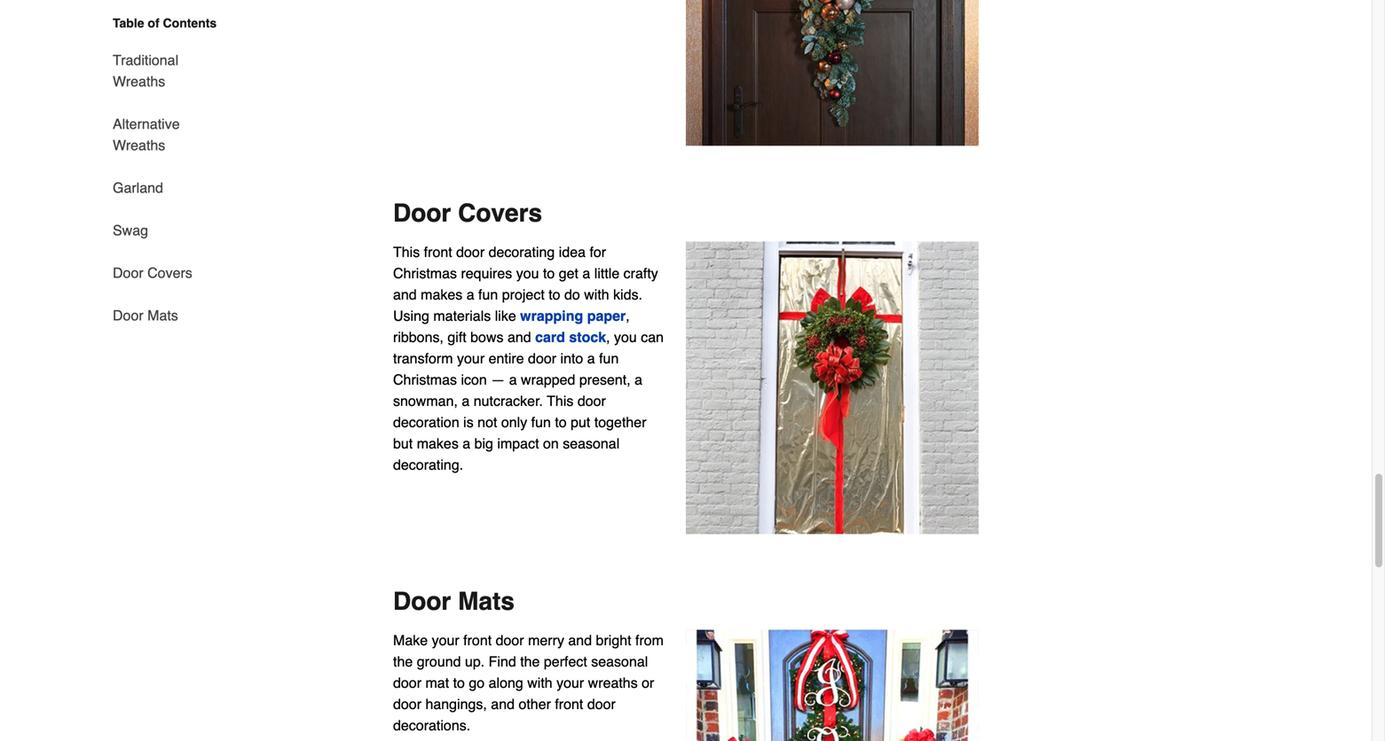 Task type: describe. For each thing, give the bounding box(es) containing it.
wreaths for alternative wreaths
[[113, 137, 165, 153]]

1 vertical spatial your
[[432, 632, 459, 649]]

swag link
[[113, 209, 148, 252]]

a front door decorated to look like a gift with gold wrapping paper and a red ribbon, and a wreath. image
[[686, 242, 979, 534]]

up.
[[465, 654, 485, 670]]

a right into
[[587, 350, 595, 367]]

table of contents
[[113, 16, 217, 30]]

entire
[[489, 350, 524, 367]]

, ribbons, gift bows and
[[393, 308, 630, 345]]

nutcracker.
[[474, 393, 543, 409]]

a right —
[[509, 372, 517, 388]]

materials
[[433, 308, 491, 324]]

present,
[[579, 372, 631, 388]]

2 the from the left
[[520, 654, 540, 670]]

and up perfect
[[568, 632, 592, 649]]

with inside this front door decorating idea for christmas requires you to get a little crafty and makes a fun project to do with kids. using materials like
[[584, 286, 609, 303]]

seasonal inside , you can transform your entire door into a fun christmas icon — a wrapped present, a snowman, a nutcracker. this door decoration is not only fun to put together but makes a big impact on seasonal decorating.
[[563, 436, 620, 452]]

alternative wreaths link
[[113, 103, 232, 167]]

not
[[477, 414, 497, 431]]

decoration
[[393, 414, 459, 431]]

swag
[[113, 222, 148, 239]]

make your front door merry and bright from the ground up. find the perfect seasonal door mat to go along with your wreaths or door hangings, and other front door decorations.
[[393, 632, 664, 734]]

alternative wreaths
[[113, 116, 180, 153]]

find
[[489, 654, 516, 670]]

, for , you can transform your entire door into a fun christmas icon — a wrapped present, a snowman, a nutcracker. this door decoration is not only fun to put together but makes a big impact on seasonal decorating.
[[606, 329, 610, 345]]

you inside this front door decorating idea for christmas requires you to get a little crafty and makes a fun project to do with kids. using materials like
[[516, 265, 539, 282]]

table
[[113, 16, 144, 30]]

other
[[519, 696, 551, 713]]

1 vertical spatial mats
[[458, 588, 515, 616]]

get
[[559, 265, 578, 282]]

can
[[641, 329, 664, 345]]

door inside this front door decorating idea for christmas requires you to get a little crafty and makes a fun project to do with kids. using materials like
[[456, 244, 485, 260]]

door covers link
[[113, 252, 192, 295]]

go
[[469, 675, 485, 691]]

and down the along
[[491, 696, 515, 713]]

traditional wreaths link
[[113, 39, 232, 103]]

wreaths for traditional wreaths
[[113, 73, 165, 90]]

and inside , ribbons, gift bows and
[[507, 329, 531, 345]]

1 vertical spatial front
[[463, 632, 492, 649]]

on
[[543, 436, 559, 452]]

door left mat
[[393, 675, 421, 691]]

decorating.
[[393, 457, 463, 473]]

door up wrapped
[[528, 350, 556, 367]]

for
[[590, 244, 606, 260]]

your inside , you can transform your entire door into a fun christmas icon — a wrapped present, a snowman, a nutcracker. this door decoration is not only fun to put together but makes a big impact on seasonal decorating.
[[457, 350, 485, 367]]

makes inside this front door decorating idea for christmas requires you to get a little crafty and makes a fun project to do with kids. using materials like
[[421, 286, 462, 303]]

christmas inside , you can transform your entire door into a fun christmas icon — a wrapped present, a snowman, a nutcracker. this door decoration is not only fun to put together but makes a big impact on seasonal decorating.
[[393, 372, 457, 388]]

a up is
[[462, 393, 470, 409]]

from
[[635, 632, 664, 649]]

door up put
[[577, 393, 606, 409]]

merry
[[528, 632, 564, 649]]

using
[[393, 308, 429, 324]]

2 vertical spatial your
[[556, 675, 584, 691]]

ground
[[417, 654, 461, 670]]

to left get
[[543, 265, 555, 282]]

impact
[[497, 436, 539, 452]]

an evergreen swag adorned with red, pink and gold ornaments and pinecones on a front door. image
[[686, 0, 979, 146]]

bows
[[470, 329, 504, 345]]

door mats inside 'table of contents' element
[[113, 307, 178, 324]]

big
[[474, 436, 493, 452]]

card
[[535, 329, 565, 345]]

wrapping paper
[[520, 308, 626, 324]]

do
[[564, 286, 580, 303]]

door inside door covers link
[[113, 265, 143, 281]]

a holiday door mat with red flowers and the words merry and bright in front of a decorated door. image
[[686, 630, 979, 742]]

covers inside door covers link
[[147, 265, 192, 281]]

traditional wreaths
[[113, 52, 178, 90]]

a right present,
[[634, 372, 642, 388]]

mats inside 'table of contents' element
[[147, 307, 178, 324]]

door mats link
[[113, 295, 178, 327]]

garland link
[[113, 167, 163, 209]]

to left do
[[549, 286, 560, 303]]

2 vertical spatial front
[[555, 696, 583, 713]]



Task type: vqa. For each thing, say whether or not it's contained in the screenshot.
Ceiling
no



Task type: locate. For each thing, give the bounding box(es) containing it.
card stock
[[535, 329, 606, 345]]

or
[[642, 675, 654, 691]]

wrapping
[[520, 308, 583, 324]]

wrapping paper link
[[520, 308, 626, 324]]

front up up.
[[463, 632, 492, 649]]

0 vertical spatial seasonal
[[563, 436, 620, 452]]

idea
[[559, 244, 586, 260]]

2 horizontal spatial fun
[[599, 350, 619, 367]]

1 vertical spatial fun
[[599, 350, 619, 367]]

1 vertical spatial door mats
[[393, 588, 515, 616]]

1 wreaths from the top
[[113, 73, 165, 90]]

gift
[[448, 329, 466, 345]]

1 horizontal spatial ,
[[626, 308, 630, 324]]

traditional
[[113, 52, 178, 68]]

christmas inside this front door decorating idea for christmas requires you to get a little crafty and makes a fun project to do with kids. using materials like
[[393, 265, 457, 282]]

fun
[[478, 286, 498, 303], [599, 350, 619, 367], [531, 414, 551, 431]]

door mats down door covers link
[[113, 307, 178, 324]]

door covers up door mats link
[[113, 265, 192, 281]]

2 horizontal spatial front
[[555, 696, 583, 713]]

and inside this front door decorating idea for christmas requires you to get a little crafty and makes a fun project to do with kids. using materials like
[[393, 286, 417, 303]]

1 vertical spatial christmas
[[393, 372, 457, 388]]

together
[[594, 414, 646, 431]]

decorating
[[489, 244, 555, 260]]

0 vertical spatial your
[[457, 350, 485, 367]]

1 horizontal spatial door covers
[[393, 199, 542, 227]]

door
[[456, 244, 485, 260], [528, 350, 556, 367], [577, 393, 606, 409], [496, 632, 524, 649], [393, 675, 421, 691], [393, 696, 421, 713], [587, 696, 616, 713]]

1 vertical spatial ,
[[606, 329, 610, 345]]

0 horizontal spatial ,
[[606, 329, 610, 345]]

0 horizontal spatial door covers
[[113, 265, 192, 281]]

you left can
[[614, 329, 637, 345]]

card stock link
[[535, 329, 606, 345]]

a up materials
[[466, 286, 474, 303]]

you
[[516, 265, 539, 282], [614, 329, 637, 345]]

seasonal
[[563, 436, 620, 452], [591, 654, 648, 670]]

mats down door covers link
[[147, 307, 178, 324]]

seasonal inside make your front door merry and bright from the ground up. find the perfect seasonal door mat to go along with your wreaths or door hangings, and other front door decorations.
[[591, 654, 648, 670]]

door up "decorations."
[[393, 696, 421, 713]]

crafty
[[623, 265, 658, 282]]

project
[[502, 286, 545, 303]]

1 vertical spatial door covers
[[113, 265, 192, 281]]

requires
[[461, 265, 512, 282]]

contents
[[163, 16, 217, 30]]

1 horizontal spatial front
[[463, 632, 492, 649]]

transform
[[393, 350, 453, 367]]

1 christmas from the top
[[393, 265, 457, 282]]

this inside this front door decorating idea for christmas requires you to get a little crafty and makes a fun project to do with kids. using materials like
[[393, 244, 420, 260]]

wreaths down alternative
[[113, 137, 165, 153]]

you inside , you can transform your entire door into a fun christmas icon — a wrapped present, a snowman, a nutcracker. this door decoration is not only fun to put together but makes a big impact on seasonal decorating.
[[614, 329, 637, 345]]

table of contents element
[[98, 14, 232, 327]]

front
[[424, 244, 452, 260], [463, 632, 492, 649], [555, 696, 583, 713]]

put
[[571, 414, 590, 431]]

0 horizontal spatial mats
[[147, 307, 178, 324]]

door covers up requires
[[393, 199, 542, 227]]

covers
[[458, 199, 542, 227], [147, 265, 192, 281]]

of
[[148, 16, 159, 30]]

front right other
[[555, 696, 583, 713]]

this down wrapped
[[547, 393, 573, 409]]

1 horizontal spatial mats
[[458, 588, 515, 616]]

1 vertical spatial covers
[[147, 265, 192, 281]]

the down make
[[393, 654, 413, 670]]

ribbons,
[[393, 329, 444, 345]]

with inside make your front door merry and bright from the ground up. find the perfect seasonal door mat to go along with your wreaths or door hangings, and other front door decorations.
[[527, 675, 552, 691]]

the
[[393, 654, 413, 670], [520, 654, 540, 670]]

little
[[594, 265, 619, 282]]

0 horizontal spatial the
[[393, 654, 413, 670]]

1 vertical spatial makes
[[417, 436, 459, 452]]

you up project
[[516, 265, 539, 282]]

1 horizontal spatial you
[[614, 329, 637, 345]]

1 vertical spatial with
[[527, 675, 552, 691]]

door covers
[[393, 199, 542, 227], [113, 265, 192, 281]]

0 vertical spatial front
[[424, 244, 452, 260]]

a left big
[[462, 436, 470, 452]]

front inside this front door decorating idea for christmas requires you to get a little crafty and makes a fun project to do with kids. using materials like
[[424, 244, 452, 260]]

0 horizontal spatial you
[[516, 265, 539, 282]]

0 horizontal spatial covers
[[147, 265, 192, 281]]

0 vertical spatial door covers
[[393, 199, 542, 227]]

wreaths down traditional
[[113, 73, 165, 90]]

your up ground
[[432, 632, 459, 649]]

stock
[[569, 329, 606, 345]]

bright
[[596, 632, 631, 649]]

the down merry
[[520, 654, 540, 670]]

and up the entire
[[507, 329, 531, 345]]

0 vertical spatial fun
[[478, 286, 498, 303]]

along
[[489, 675, 523, 691]]

to left go
[[453, 675, 465, 691]]

makes up materials
[[421, 286, 462, 303]]

0 vertical spatial wreaths
[[113, 73, 165, 90]]

is
[[463, 414, 474, 431]]

, inside , you can transform your entire door into a fun christmas icon — a wrapped present, a snowman, a nutcracker. this door decoration is not only fun to put together but makes a big impact on seasonal decorating.
[[606, 329, 610, 345]]

and
[[393, 286, 417, 303], [507, 329, 531, 345], [568, 632, 592, 649], [491, 696, 515, 713]]

perfect
[[544, 654, 587, 670]]

mats
[[147, 307, 178, 324], [458, 588, 515, 616]]

to left put
[[555, 414, 567, 431]]

a
[[582, 265, 590, 282], [466, 286, 474, 303], [587, 350, 595, 367], [509, 372, 517, 388], [634, 372, 642, 388], [462, 393, 470, 409], [462, 436, 470, 452]]

1 vertical spatial this
[[547, 393, 573, 409]]

wreaths
[[113, 73, 165, 90], [113, 137, 165, 153]]

wreaths inside traditional wreaths
[[113, 73, 165, 90]]

0 vertical spatial mats
[[147, 307, 178, 324]]

door
[[393, 199, 451, 227], [113, 265, 143, 281], [113, 307, 143, 324], [393, 588, 451, 616]]

0 horizontal spatial fun
[[478, 286, 498, 303]]

1 horizontal spatial this
[[547, 393, 573, 409]]

but
[[393, 436, 413, 452]]

,
[[626, 308, 630, 324], [606, 329, 610, 345]]

christmas up snowman,
[[393, 372, 457, 388]]

2 vertical spatial fun
[[531, 414, 551, 431]]

and up using at the top of page
[[393, 286, 417, 303]]

your up icon
[[457, 350, 485, 367]]

1 vertical spatial seasonal
[[591, 654, 648, 670]]

fun inside this front door decorating idea for christmas requires you to get a little crafty and makes a fun project to do with kids. using materials like
[[478, 286, 498, 303]]

0 vertical spatial makes
[[421, 286, 462, 303]]

1 horizontal spatial door mats
[[393, 588, 515, 616]]

0 horizontal spatial with
[[527, 675, 552, 691]]

your down perfect
[[556, 675, 584, 691]]

to
[[543, 265, 555, 282], [549, 286, 560, 303], [555, 414, 567, 431], [453, 675, 465, 691]]

seasonal down put
[[563, 436, 620, 452]]

christmas
[[393, 265, 457, 282], [393, 372, 457, 388]]

, you can transform your entire door into a fun christmas icon — a wrapped present, a snowman, a nutcracker. this door decoration is not only fun to put together but makes a big impact on seasonal decorating.
[[393, 329, 664, 473]]

, down kids.
[[626, 308, 630, 324]]

makes up decorating.
[[417, 436, 459, 452]]

, down paper
[[606, 329, 610, 345]]

0 horizontal spatial this
[[393, 244, 420, 260]]

kids.
[[613, 286, 642, 303]]

door down the wreaths
[[587, 696, 616, 713]]

door up find
[[496, 632, 524, 649]]

like
[[495, 308, 516, 324]]

0 horizontal spatial door mats
[[113, 307, 178, 324]]

mat
[[425, 675, 449, 691]]

0 vertical spatial door mats
[[113, 307, 178, 324]]

—
[[491, 372, 505, 388]]

wreaths
[[588, 675, 638, 691]]

1 vertical spatial wreaths
[[113, 137, 165, 153]]

wreaths inside alternative wreaths
[[113, 137, 165, 153]]

covers up door mats link
[[147, 265, 192, 281]]

0 vertical spatial christmas
[[393, 265, 457, 282]]

0 horizontal spatial front
[[424, 244, 452, 260]]

, for , ribbons, gift bows and
[[626, 308, 630, 324]]

1 horizontal spatial fun
[[531, 414, 551, 431]]

wrapped
[[521, 372, 575, 388]]

1 horizontal spatial with
[[584, 286, 609, 303]]

1 horizontal spatial covers
[[458, 199, 542, 227]]

into
[[560, 350, 583, 367]]

decorations.
[[393, 718, 470, 734]]

christmas up using at the top of page
[[393, 265, 457, 282]]

paper
[[587, 308, 626, 324]]

fun up present,
[[599, 350, 619, 367]]

door covers inside 'table of contents' element
[[113, 265, 192, 281]]

alternative
[[113, 116, 180, 132]]

your
[[457, 350, 485, 367], [432, 632, 459, 649], [556, 675, 584, 691]]

2 christmas from the top
[[393, 372, 457, 388]]

this up using at the top of page
[[393, 244, 420, 260]]

this inside , you can transform your entire door into a fun christmas icon — a wrapped present, a snowman, a nutcracker. this door decoration is not only fun to put together but makes a big impact on seasonal decorating.
[[547, 393, 573, 409]]

with up paper
[[584, 286, 609, 303]]

garland
[[113, 180, 163, 196]]

with
[[584, 286, 609, 303], [527, 675, 552, 691]]

1 the from the left
[[393, 654, 413, 670]]

this front door decorating idea for christmas requires you to get a little crafty and makes a fun project to do with kids. using materials like
[[393, 244, 658, 324]]

this
[[393, 244, 420, 260], [547, 393, 573, 409]]

0 vertical spatial with
[[584, 286, 609, 303]]

mats up up.
[[458, 588, 515, 616]]

1 vertical spatial you
[[614, 329, 637, 345]]

with up other
[[527, 675, 552, 691]]

icon
[[461, 372, 487, 388]]

2 wreaths from the top
[[113, 137, 165, 153]]

0 vertical spatial this
[[393, 244, 420, 260]]

front up materials
[[424, 244, 452, 260]]

door mats up make
[[393, 588, 515, 616]]

seasonal down bright
[[591, 654, 648, 670]]

0 vertical spatial covers
[[458, 199, 542, 227]]

fun up on
[[531, 414, 551, 431]]

0 vertical spatial you
[[516, 265, 539, 282]]

hangings,
[[425, 696, 487, 713]]

fun down requires
[[478, 286, 498, 303]]

0 vertical spatial ,
[[626, 308, 630, 324]]

makes
[[421, 286, 462, 303], [417, 436, 459, 452]]

door up requires
[[456, 244, 485, 260]]

covers up decorating
[[458, 199, 542, 227]]

, inside , ribbons, gift bows and
[[626, 308, 630, 324]]

make
[[393, 632, 428, 649]]

a right get
[[582, 265, 590, 282]]

to inside make your front door merry and bright from the ground up. find the perfect seasonal door mat to go along with your wreaths or door hangings, and other front door decorations.
[[453, 675, 465, 691]]

makes inside , you can transform your entire door into a fun christmas icon — a wrapped present, a snowman, a nutcracker. this door decoration is not only fun to put together but makes a big impact on seasonal decorating.
[[417, 436, 459, 452]]

to inside , you can transform your entire door into a fun christmas icon — a wrapped present, a snowman, a nutcracker. this door decoration is not only fun to put together but makes a big impact on seasonal decorating.
[[555, 414, 567, 431]]

door mats
[[113, 307, 178, 324], [393, 588, 515, 616]]

1 horizontal spatial the
[[520, 654, 540, 670]]

door inside door mats link
[[113, 307, 143, 324]]

snowman,
[[393, 393, 458, 409]]

only
[[501, 414, 527, 431]]



